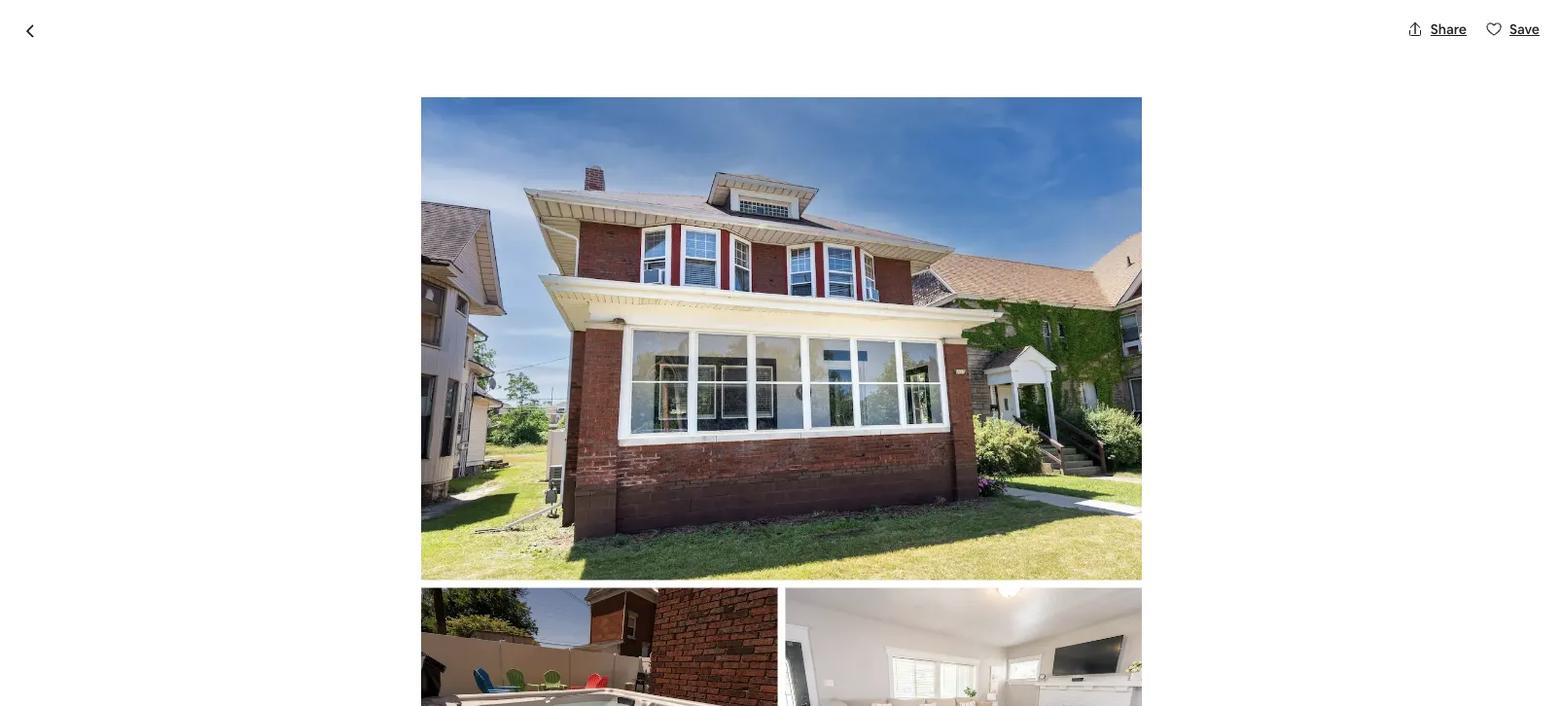 Task type: vqa. For each thing, say whether or not it's contained in the screenshot.
Soak your stresses away in the 8-person hot tub. IMAGE
yes



Task type: describe. For each thing, give the bounding box(es) containing it.
workspace
[[379, 634, 460, 654]]

7
[[411, 557, 420, 577]]

suited
[[524, 659, 563, 677]]

united
[[626, 89, 670, 106]]

hosted
[[363, 523, 434, 551]]

gather your group around the firepit with its comfortable adirondack chairs. image
[[1062, 132, 1326, 313]]

add date
[[999, 625, 1057, 642]]

area
[[371, 659, 398, 677]]

share
[[1431, 20, 1467, 38]]

· inside entire home hosted by jason 7 beds · 1.5 baths
[[462, 557, 466, 577]]

states
[[672, 89, 713, 106]]

wifi
[[431, 659, 453, 677]]

superhost · michigan city, indiana, united states
[[397, 89, 713, 109]]

add date button
[[987, 599, 1301, 654]]

entire
[[237, 523, 296, 551]]

well-
[[494, 659, 524, 677]]

indiana,
[[573, 89, 623, 106]]

dedicated
[[299, 634, 376, 654]]

michigan city, indiana, united states button
[[481, 86, 713, 109]]

common
[[312, 659, 368, 677]]

a
[[299, 659, 309, 677]]

$142
[[987, 549, 1034, 577]]



Task type: locate. For each thing, give the bounding box(es) containing it.
$142 night
[[987, 549, 1076, 577]]

beds
[[423, 557, 459, 577]]

share button
[[1400, 13, 1475, 46]]

michigan
[[481, 89, 539, 106]]

superhost
[[397, 89, 462, 106]]

0 vertical spatial ·
[[470, 89, 473, 109]]

dialog containing share
[[0, 0, 1563, 706]]

entire home hosted by jason 7 beds · 1.5 baths
[[237, 523, 532, 577]]

save
[[1510, 20, 1540, 38]]

· inside "superhost · michigan city, indiana, united states"
[[470, 89, 473, 109]]

city,
[[542, 89, 571, 106]]

date
[[1029, 625, 1057, 642]]

cozy up in the 4 seasons front porch on this swing chair image
[[1062, 321, 1326, 494]]

home
[[300, 523, 358, 551]]

by jason
[[438, 523, 527, 551]]

dialog
[[0, 0, 1563, 706]]

relax in the spacious, ultra-comfortable living room. note the built-in charging station at lower left. image
[[789, 321, 1054, 494], [785, 588, 1142, 706], [785, 588, 1142, 706]]

· left michigan
[[470, 89, 473, 109]]

add
[[999, 625, 1026, 642]]

1 vertical spatial ·
[[462, 557, 466, 577]]

for
[[566, 659, 584, 677]]

that's
[[456, 659, 491, 677]]

working.
[[587, 659, 640, 677]]

1.5
[[469, 557, 488, 577]]

save button
[[1479, 13, 1548, 46]]

jason is a superhost. learn more about jason. image
[[818, 525, 872, 579], [818, 525, 872, 579]]

soak your stresses away in the 8-person hot tub. image
[[789, 132, 1054, 313], [421, 588, 778, 706], [421, 588, 778, 706]]

None search field
[[636, 0, 928, 10]]

0 horizontal spatial ·
[[462, 557, 466, 577]]

night
[[1039, 555, 1076, 575]]

you'll love the vintage charm of red zen retreat, along with its updated conveniences. image
[[421, 97, 1142, 580], [421, 97, 1142, 580], [237, 132, 782, 494]]

dedicated workspace a common area with wifi that's well-suited for working.
[[299, 634, 640, 677]]

baths
[[491, 557, 532, 577]]

· left "1.5"
[[462, 557, 466, 577]]

with
[[401, 659, 428, 677]]

1 horizontal spatial ·
[[470, 89, 473, 109]]

·
[[470, 89, 473, 109], [462, 557, 466, 577]]



